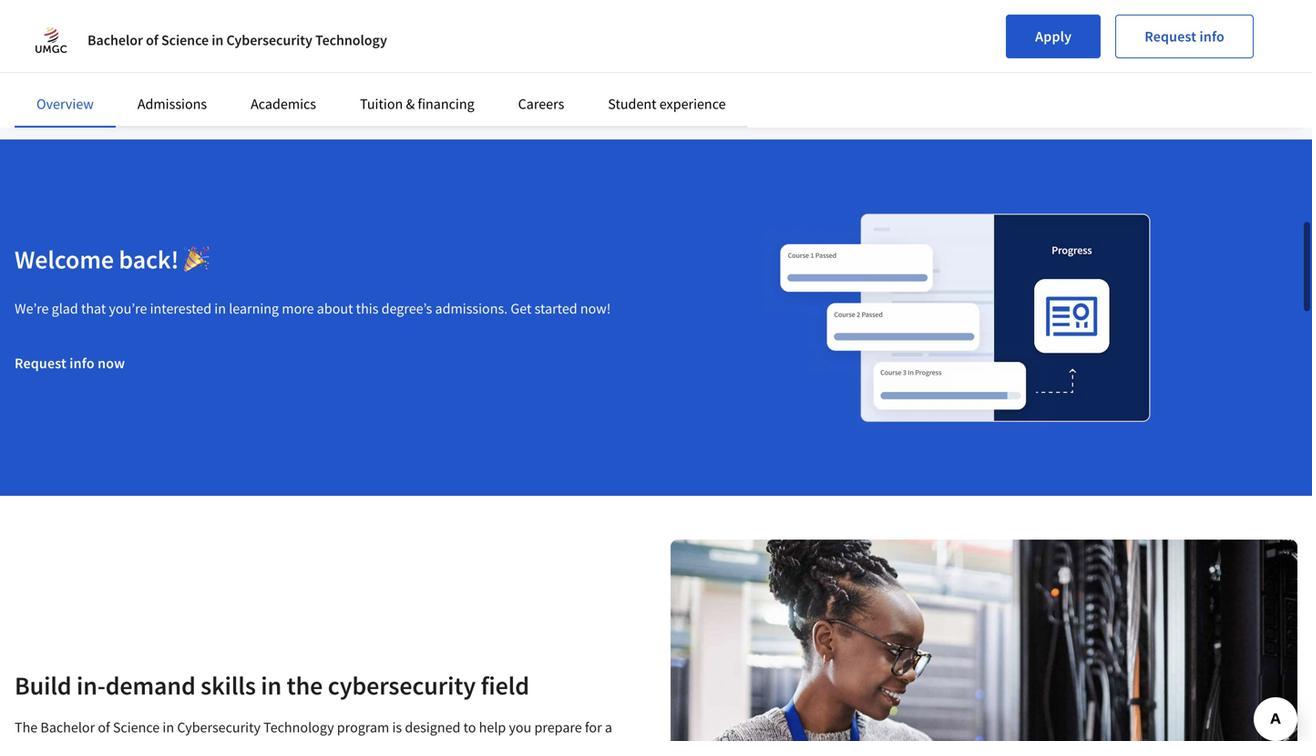 Task type: vqa. For each thing, say whether or not it's contained in the screenshot.
Technology to the top
yes



Task type: locate. For each thing, give the bounding box(es) containing it.
the
[[287, 670, 323, 701]]

overview link
[[36, 95, 94, 113]]

now!
[[581, 299, 611, 318]]

admissions.
[[435, 299, 508, 318]]

0 vertical spatial cybersecurity
[[227, 31, 313, 49]]

you
[[509, 718, 532, 737]]

apply button
[[1007, 15, 1101, 58]]

0 vertical spatial request
[[1145, 27, 1197, 46]]

1 horizontal spatial request
[[1145, 27, 1197, 46]]

of down in-
[[98, 718, 110, 737]]

1 vertical spatial technology
[[264, 718, 334, 737]]

1 horizontal spatial info
[[1200, 27, 1225, 46]]

of up the admissions at the top left of the page
[[146, 31, 158, 49]]

cybersecurity down you
[[484, 740, 566, 741]]

financing
[[418, 95, 475, 113]]

the
[[15, 718, 38, 737]]

technology
[[315, 31, 387, 49], [264, 718, 334, 737]]

1 vertical spatial of
[[98, 718, 110, 737]]

1 horizontal spatial network
[[212, 740, 262, 741]]

or
[[468, 740, 481, 741]]

info
[[1200, 27, 1225, 46], [70, 354, 95, 372]]

0 vertical spatial more
[[72, 30, 102, 46]]

field
[[481, 670, 530, 701]]

technology up security,
[[264, 718, 334, 737]]

2 network from the left
[[212, 740, 262, 741]]

is
[[392, 718, 402, 737]]

technology up tuition
[[315, 31, 387, 49]]

request info now
[[15, 354, 125, 372]]

0 horizontal spatial science
[[113, 718, 160, 737]]

more inside button
[[72, 30, 102, 46]]

security,
[[265, 740, 317, 741]]

0 horizontal spatial of
[[98, 718, 110, 737]]

request
[[1145, 27, 1197, 46], [15, 354, 66, 372]]

cybersecurity
[[227, 31, 313, 49], [177, 718, 261, 737]]

0 horizontal spatial info
[[70, 354, 95, 372]]

0 vertical spatial info
[[1200, 27, 1225, 46]]

more left about at the top of the page
[[282, 299, 314, 318]]

network down in-
[[70, 740, 121, 741]]

we're
[[15, 299, 49, 318]]

a
[[605, 718, 613, 737]]

in
[[212, 31, 224, 49], [215, 299, 226, 318], [261, 670, 282, 701], [163, 718, 174, 737], [56, 740, 67, 741]]

welcome back! 🎉
[[15, 243, 209, 275]]

experience
[[660, 95, 726, 113]]

of
[[146, 31, 158, 49], [98, 718, 110, 737]]

cybersecurity up is
[[328, 670, 476, 701]]

1 horizontal spatial science
[[161, 31, 209, 49]]

cybersecurity
[[328, 670, 476, 701], [484, 740, 566, 741]]

management,
[[124, 740, 209, 741]]

0 vertical spatial bachelor
[[88, 31, 143, 49]]

that
[[81, 299, 106, 318]]

1 horizontal spatial cybersecurity
[[484, 740, 566, 741]]

info inside request info button
[[1200, 27, 1225, 46]]

academics link
[[251, 95, 316, 113]]

bachelor
[[88, 31, 143, 49], [40, 718, 95, 737]]

1 horizontal spatial of
[[146, 31, 158, 49]]

network left security,
[[212, 740, 262, 741]]

0 vertical spatial technology
[[315, 31, 387, 49]]

1 vertical spatial request
[[15, 354, 66, 372]]

we're glad that you're interested in learning more about this degree's admissions. get started now!
[[15, 299, 611, 318]]

info inside "request info now" button
[[70, 354, 95, 372]]

help
[[479, 718, 506, 737]]

cybersecurity up 'academics'
[[227, 31, 313, 49]]

tuition
[[360, 95, 403, 113]]

cybersecurity down skills
[[177, 718, 261, 737]]

university of maryland global campus logo image
[[29, 18, 73, 62]]

demand
[[105, 670, 196, 701]]

0 horizontal spatial more
[[72, 30, 102, 46]]

cybersecurity inside the bachelor of science in cybersecurity technology program is designed to help you prepare for a career in network management, network security, systems administration, or cybersecurity threa
[[484, 740, 566, 741]]

network
[[70, 740, 121, 741], [212, 740, 262, 741]]

1 vertical spatial science
[[113, 718, 160, 737]]

science up admissions "link"
[[161, 31, 209, 49]]

technology inside the bachelor of science in cybersecurity technology program is designed to help you prepare for a career in network management, network security, systems administration, or cybersecurity threa
[[264, 718, 334, 737]]

administration,
[[372, 740, 465, 741]]

1 vertical spatial info
[[70, 354, 95, 372]]

started
[[535, 299, 578, 318]]

1 vertical spatial cybersecurity
[[177, 718, 261, 737]]

1 vertical spatial cybersecurity
[[484, 740, 566, 741]]

0 horizontal spatial request
[[15, 354, 66, 372]]

science up management,
[[113, 718, 160, 737]]

0 horizontal spatial network
[[70, 740, 121, 741]]

more
[[72, 30, 102, 46], [282, 299, 314, 318]]

academics
[[251, 95, 316, 113]]

tuition & financing link
[[360, 95, 475, 113]]

science inside the bachelor of science in cybersecurity technology program is designed to help you prepare for a career in network management, network security, systems administration, or cybersecurity threa
[[113, 718, 160, 737]]

glad
[[52, 299, 78, 318]]

1 vertical spatial more
[[282, 299, 314, 318]]

build in-demand skills in the cybersecurity field
[[15, 670, 530, 701]]

🎉
[[184, 243, 209, 275]]

1 network from the left
[[70, 740, 121, 741]]

bachelor right 5
[[88, 31, 143, 49]]

request for request info
[[1145, 27, 1197, 46]]

show
[[29, 30, 60, 46]]

science
[[161, 31, 209, 49], [113, 718, 160, 737]]

0 vertical spatial science
[[161, 31, 209, 49]]

info for request info now
[[70, 354, 95, 372]]

more right 5
[[72, 30, 102, 46]]

build
[[15, 670, 72, 701]]

request info
[[1145, 27, 1225, 46]]

1 vertical spatial bachelor
[[40, 718, 95, 737]]

bachelor up career
[[40, 718, 95, 737]]

tuition & financing
[[360, 95, 475, 113]]

0 horizontal spatial cybersecurity
[[328, 670, 476, 701]]



Task type: describe. For each thing, give the bounding box(es) containing it.
career
[[15, 740, 53, 741]]

show 5 more
[[29, 30, 102, 46]]

you're
[[109, 299, 147, 318]]

welcome
[[15, 243, 114, 275]]

to
[[464, 718, 476, 737]]

1 horizontal spatial more
[[282, 299, 314, 318]]

overview
[[36, 95, 94, 113]]

careers link
[[518, 95, 565, 113]]

get
[[511, 299, 532, 318]]

program
[[337, 718, 390, 737]]

about
[[317, 299, 353, 318]]

now
[[98, 354, 125, 372]]

of inside the bachelor of science in cybersecurity technology program is designed to help you prepare for a career in network management, network security, systems administration, or cybersecurity threa
[[98, 718, 110, 737]]

bachelor inside the bachelor of science in cybersecurity technology program is designed to help you prepare for a career in network management, network security, systems administration, or cybersecurity threa
[[40, 718, 95, 737]]

0 vertical spatial cybersecurity
[[328, 670, 476, 701]]

bachelor of science in cybersecurity technology
[[88, 31, 387, 49]]

request for request info now
[[15, 354, 66, 372]]

0 vertical spatial of
[[146, 31, 158, 49]]

prepare
[[535, 718, 582, 737]]

for
[[585, 718, 602, 737]]

systems
[[320, 740, 369, 741]]

learning
[[229, 299, 279, 318]]

info for request info
[[1200, 27, 1225, 46]]

designed
[[405, 718, 461, 737]]

student
[[608, 95, 657, 113]]

admissions
[[138, 95, 207, 113]]

degree's
[[382, 299, 432, 318]]

careers
[[518, 95, 565, 113]]

cybersecurity inside the bachelor of science in cybersecurity technology program is designed to help you prepare for a career in network management, network security, systems administration, or cybersecurity threa
[[177, 718, 261, 737]]

admissions link
[[138, 95, 207, 113]]

apply
[[1036, 27, 1072, 46]]

student experience link
[[608, 95, 726, 113]]

back!
[[119, 243, 179, 275]]

embedded module image image
[[734, 183, 1199, 452]]

5
[[63, 30, 70, 46]]

request info button
[[1116, 15, 1254, 58]]

student experience
[[608, 95, 726, 113]]

in-
[[77, 670, 106, 701]]

request info now button
[[0, 341, 140, 385]]

this
[[356, 299, 379, 318]]

interested
[[150, 299, 212, 318]]

skills
[[201, 670, 256, 701]]

the bachelor of science in cybersecurity technology program is designed to help you prepare for a career in network management, network security, systems administration, or cybersecurity threa
[[15, 718, 639, 741]]

show 5 more button
[[15, 22, 116, 54]]

&
[[406, 95, 415, 113]]



